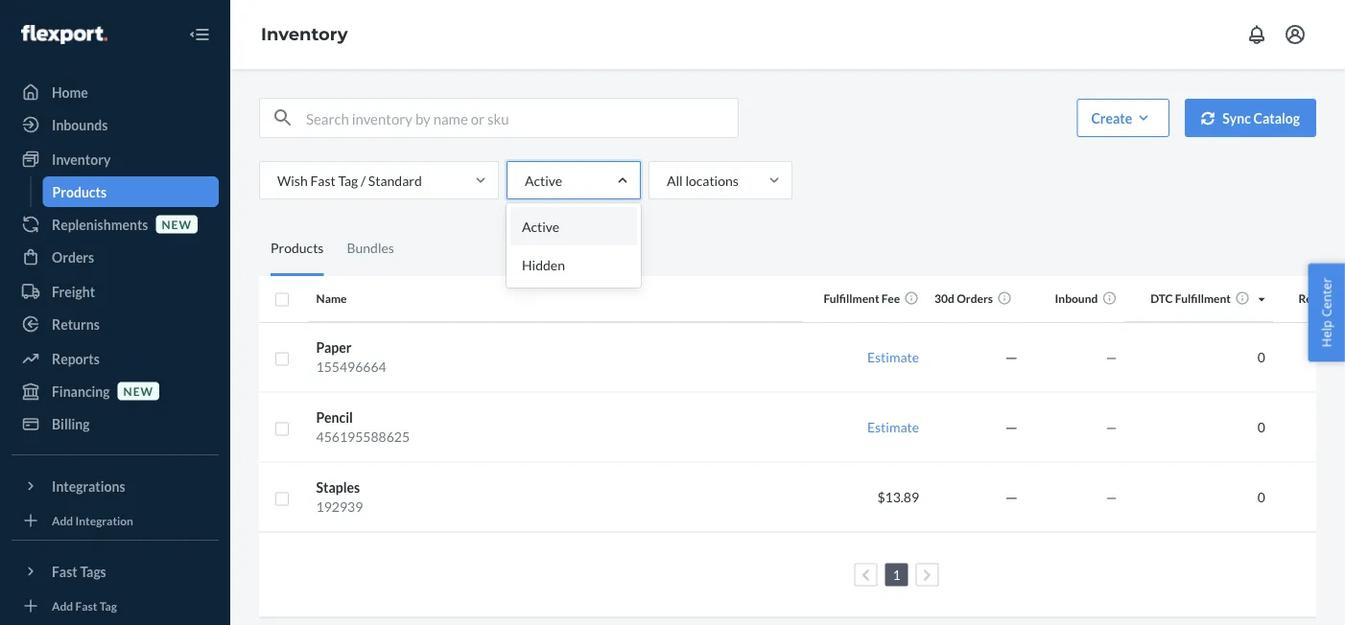 Task type: describe. For each thing, give the bounding box(es) containing it.
paper
[[316, 340, 352, 356]]

returns
[[52, 316, 100, 333]]

― for 192939
[[1005, 489, 1018, 506]]

— for 456195588625
[[1106, 419, 1117, 436]]

$13.89
[[878, 489, 919, 506]]

inbounds
[[52, 117, 108, 133]]

returns link
[[12, 309, 219, 340]]

help center
[[1318, 278, 1335, 348]]

flexport logo image
[[21, 25, 107, 44]]

155496664
[[316, 359, 386, 375]]

― for 155496664
[[1005, 349, 1018, 366]]

integration
[[75, 514, 133, 528]]

estimate link for 155496664
[[867, 349, 919, 366]]

bundles
[[347, 240, 394, 256]]

orders link
[[12, 242, 219, 273]]

estimate link for 456195588625
[[867, 419, 919, 436]]

2 fulfillment from the left
[[1175, 292, 1231, 306]]

fee
[[882, 292, 900, 306]]

add for add fast tag
[[52, 599, 73, 613]]

1
[[893, 567, 901, 583]]

tag for wish
[[338, 172, 358, 189]]

help center button
[[1308, 264, 1345, 362]]

1 fulfillment from the left
[[824, 292, 880, 306]]

reports link
[[12, 344, 219, 374]]

1 square image from the top
[[274, 292, 290, 308]]

0 for 456195588625
[[1258, 419, 1266, 436]]

integrations button
[[12, 471, 219, 502]]

1 horizontal spatial orders
[[957, 292, 993, 306]]

staples
[[316, 480, 360, 496]]

standard
[[368, 172, 422, 189]]

square image for pencil
[[274, 422, 290, 437]]

products link
[[43, 177, 219, 207]]

s
[[1343, 292, 1345, 306]]

0 for 155496664
[[1258, 349, 1266, 366]]

freight
[[52, 284, 95, 300]]

open account menu image
[[1284, 23, 1307, 46]]

pencil
[[316, 410, 353, 426]]

catalog
[[1254, 110, 1300, 126]]

add integration
[[52, 514, 133, 528]]

staples 192939
[[316, 480, 363, 515]]

fast tags
[[52, 564, 106, 580]]

dtc fulfillment
[[1151, 292, 1231, 306]]

create
[[1092, 110, 1133, 126]]

chevron right image
[[923, 569, 932, 582]]

sync alt image
[[1202, 112, 1215, 125]]

0 vertical spatial active
[[525, 172, 563, 189]]

wish
[[277, 172, 308, 189]]

add integration link
[[12, 510, 219, 533]]

new for financing
[[123, 384, 154, 398]]

― for 456195588625
[[1005, 419, 1018, 436]]

open notifications image
[[1246, 23, 1269, 46]]

0 horizontal spatial inventory link
[[12, 144, 219, 175]]

30d
[[935, 292, 955, 306]]

fast for add
[[75, 599, 97, 613]]

add fast tag link
[[12, 595, 219, 618]]

/
[[361, 172, 366, 189]]

wish fast tag / standard
[[277, 172, 422, 189]]

fulfillment fee
[[824, 292, 900, 306]]

0 horizontal spatial orders
[[52, 249, 94, 265]]

new for replenishments
[[162, 217, 192, 231]]

0 for 192939
[[1258, 489, 1266, 506]]

close navigation image
[[188, 23, 211, 46]]

locations
[[686, 172, 739, 189]]

sync catalog
[[1223, 110, 1300, 126]]

fast for wish
[[310, 172, 336, 189]]



Task type: locate. For each thing, give the bounding box(es) containing it.
freight link
[[12, 276, 219, 307]]

1 vertical spatial tag
[[100, 599, 117, 613]]

fast tags button
[[12, 557, 219, 587]]

help
[[1318, 321, 1335, 348]]

tag down fast tags dropdown button
[[100, 599, 117, 613]]

square image left name
[[274, 292, 290, 308]]

0 horizontal spatial new
[[123, 384, 154, 398]]

add down fast tags in the left of the page
[[52, 599, 73, 613]]

add left integration at the left
[[52, 514, 73, 528]]

0 vertical spatial inventory
[[261, 24, 348, 45]]

square image for staples
[[274, 492, 290, 507]]

1 vertical spatial fast
[[52, 564, 77, 580]]

estimate down fee
[[867, 349, 919, 366]]

create button
[[1077, 99, 1170, 137]]

0 vertical spatial estimate
[[867, 349, 919, 366]]

0
[[1258, 349, 1266, 366], [1258, 419, 1266, 436], [1258, 489, 1266, 506]]

2 vertical spatial fast
[[75, 599, 97, 613]]

square image left paper
[[274, 352, 290, 367]]

30d orders
[[935, 292, 993, 306]]

1 vertical spatial estimate
[[867, 419, 919, 436]]

1 vertical spatial new
[[123, 384, 154, 398]]

home
[[52, 84, 88, 100]]

fulfillment
[[824, 292, 880, 306], [1175, 292, 1231, 306]]

new
[[162, 217, 192, 231], [123, 384, 154, 398]]

0 vertical spatial add
[[52, 514, 73, 528]]

fast
[[310, 172, 336, 189], [52, 564, 77, 580], [75, 599, 97, 613]]

active down search inventory by name or sku text field
[[525, 172, 563, 189]]

home link
[[12, 77, 219, 107]]

hidden
[[522, 257, 565, 273]]

1 vertical spatial inventory link
[[12, 144, 219, 175]]

estimate for 155496664
[[867, 349, 919, 366]]

2 square image from the top
[[274, 352, 290, 367]]

center
[[1318, 278, 1335, 317]]

tag left /
[[338, 172, 358, 189]]

inbounds link
[[12, 109, 219, 140]]

dtc
[[1151, 292, 1173, 306]]

1 vertical spatial inventory
[[52, 151, 111, 167]]

1 vertical spatial add
[[52, 599, 73, 613]]

0 horizontal spatial products
[[52, 184, 107, 200]]

estimate up $13.89
[[867, 419, 919, 436]]

tag
[[338, 172, 358, 189], [100, 599, 117, 613]]

replenishments
[[52, 216, 148, 233]]

reports
[[52, 351, 100, 367]]

—
[[1106, 349, 1117, 366], [1106, 419, 1117, 436], [1106, 489, 1117, 506]]

chevron left image
[[862, 569, 870, 582]]

reserve s
[[1299, 292, 1345, 306]]

inventory
[[261, 24, 348, 45], [52, 151, 111, 167]]

products
[[52, 184, 107, 200], [271, 240, 324, 256]]

1 horizontal spatial inventory
[[261, 24, 348, 45]]

1 link
[[889, 567, 905, 583]]

products up name
[[271, 240, 324, 256]]

1 horizontal spatial tag
[[338, 172, 358, 189]]

estimate link up $13.89
[[867, 419, 919, 436]]

1 estimate link from the top
[[867, 349, 919, 366]]

1 add from the top
[[52, 514, 73, 528]]

1 horizontal spatial new
[[162, 217, 192, 231]]

2 0 from the top
[[1258, 419, 1266, 436]]

integrations
[[52, 478, 125, 495]]

0 horizontal spatial fulfillment
[[824, 292, 880, 306]]

fast right wish
[[310, 172, 336, 189]]

active up hidden
[[522, 218, 560, 235]]

estimate
[[867, 349, 919, 366], [867, 419, 919, 436]]

2 — from the top
[[1106, 419, 1117, 436]]

fast down tags at the bottom
[[75, 599, 97, 613]]

1 vertical spatial orders
[[957, 292, 993, 306]]

inbound
[[1055, 292, 1098, 306]]

tag for add
[[100, 599, 117, 613]]

1 vertical spatial ―
[[1005, 419, 1018, 436]]

2 ― from the top
[[1005, 419, 1018, 436]]

sync catalog button
[[1185, 99, 1317, 137]]

— for 192939
[[1106, 489, 1117, 506]]

new down reports 'link'
[[123, 384, 154, 398]]

add for add integration
[[52, 514, 73, 528]]

0 vertical spatial fast
[[310, 172, 336, 189]]

pencil 456195588625
[[316, 410, 410, 445]]

billing
[[52, 416, 90, 432]]

2 vertical spatial 0
[[1258, 489, 1266, 506]]

2 estimate from the top
[[867, 419, 919, 436]]

square image for paper
[[274, 352, 290, 367]]

add fast tag
[[52, 599, 117, 613]]

3 square image from the top
[[274, 422, 290, 437]]

fulfillment left fee
[[824, 292, 880, 306]]

tags
[[80, 564, 106, 580]]

2 add from the top
[[52, 599, 73, 613]]

1 0 from the top
[[1258, 349, 1266, 366]]

1 horizontal spatial fulfillment
[[1175, 292, 1231, 306]]

4 square image from the top
[[274, 492, 290, 507]]

1 vertical spatial products
[[271, 240, 324, 256]]

192939
[[316, 499, 363, 515]]

inventory link
[[261, 24, 348, 45], [12, 144, 219, 175]]

billing link
[[12, 409, 219, 440]]

0 vertical spatial —
[[1106, 349, 1117, 366]]

0 horizontal spatial inventory
[[52, 151, 111, 167]]

2 vertical spatial —
[[1106, 489, 1117, 506]]

name
[[316, 292, 347, 306]]

1 vertical spatial —
[[1106, 419, 1117, 436]]

square image
[[274, 292, 290, 308], [274, 352, 290, 367], [274, 422, 290, 437], [274, 492, 290, 507]]

estimate for 456195588625
[[867, 419, 919, 436]]

0 vertical spatial ―
[[1005, 349, 1018, 366]]

456195588625
[[316, 429, 410, 445]]

orders up freight
[[52, 249, 94, 265]]

estimate link down fee
[[867, 349, 919, 366]]

new down products link
[[162, 217, 192, 231]]

0 vertical spatial products
[[52, 184, 107, 200]]

1 horizontal spatial inventory link
[[261, 24, 348, 45]]

0 vertical spatial estimate link
[[867, 349, 919, 366]]

2 vertical spatial ―
[[1005, 489, 1018, 506]]

orders
[[52, 249, 94, 265], [957, 292, 993, 306]]

financing
[[52, 383, 110, 400]]

3 ― from the top
[[1005, 489, 1018, 506]]

paper 155496664
[[316, 340, 386, 375]]

orders right 30d
[[957, 292, 993, 306]]

3 0 from the top
[[1258, 489, 1266, 506]]

0 horizontal spatial tag
[[100, 599, 117, 613]]

products up replenishments on the top left of the page
[[52, 184, 107, 200]]

0 vertical spatial tag
[[338, 172, 358, 189]]

1 estimate from the top
[[867, 349, 919, 366]]

fulfillment right dtc
[[1175, 292, 1231, 306]]

all locations
[[667, 172, 739, 189]]

3 — from the top
[[1106, 489, 1117, 506]]

— for 155496664
[[1106, 349, 1117, 366]]

1 — from the top
[[1106, 349, 1117, 366]]

―
[[1005, 349, 1018, 366], [1005, 419, 1018, 436], [1005, 489, 1018, 506]]

2 estimate link from the top
[[867, 419, 919, 436]]

0 vertical spatial 0
[[1258, 349, 1266, 366]]

1 vertical spatial active
[[522, 218, 560, 235]]

active
[[525, 172, 563, 189], [522, 218, 560, 235]]

Search inventory by name or sku text field
[[306, 99, 738, 137]]

fast inside dropdown button
[[52, 564, 77, 580]]

0 vertical spatial orders
[[52, 249, 94, 265]]

0 vertical spatial inventory link
[[261, 24, 348, 45]]

fast left tags at the bottom
[[52, 564, 77, 580]]

estimate link
[[867, 349, 919, 366], [867, 419, 919, 436]]

1 vertical spatial estimate link
[[867, 419, 919, 436]]

sync
[[1223, 110, 1251, 126]]

1 horizontal spatial products
[[271, 240, 324, 256]]

all
[[667, 172, 683, 189]]

square image left staples
[[274, 492, 290, 507]]

add
[[52, 514, 73, 528], [52, 599, 73, 613]]

square image left pencil
[[274, 422, 290, 437]]

reserve
[[1299, 292, 1341, 306]]

1 vertical spatial 0
[[1258, 419, 1266, 436]]

0 vertical spatial new
[[162, 217, 192, 231]]

1 ― from the top
[[1005, 349, 1018, 366]]



Task type: vqa. For each thing, say whether or not it's contained in the screenshot.
leftmost be
no



